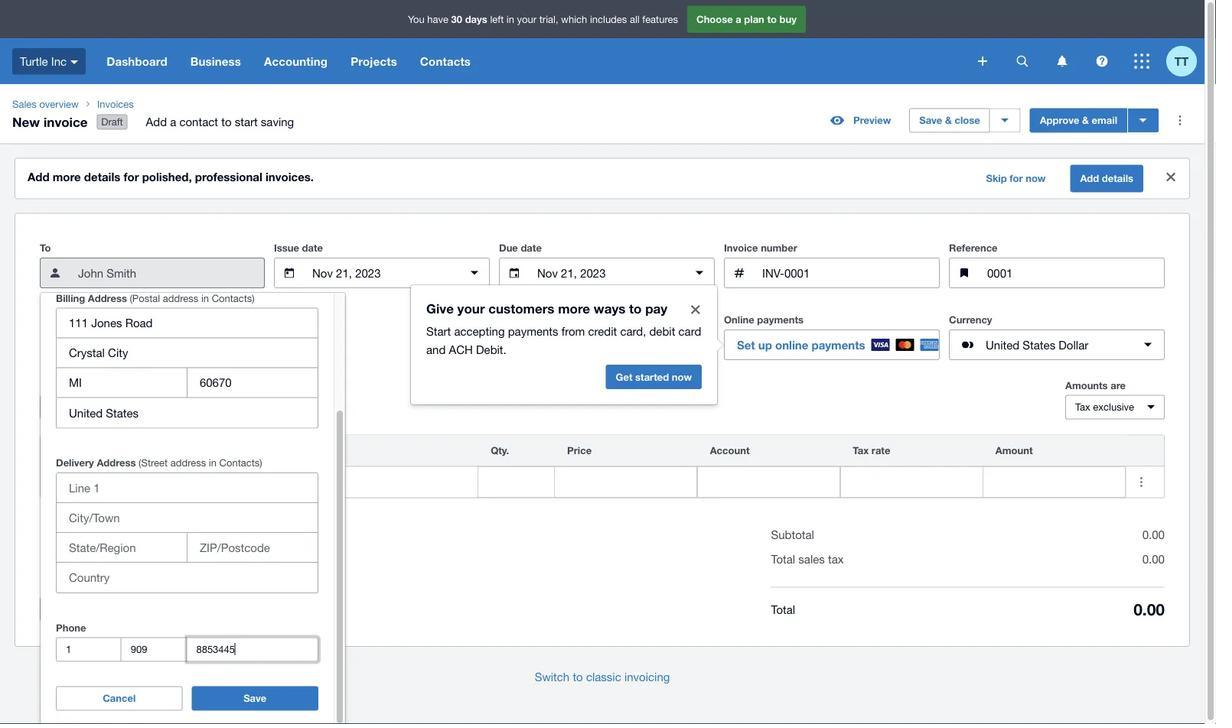 Task type: vqa. For each thing, say whether or not it's contained in the screenshot.
"now" in 'Get started now' button
yes



Task type: describe. For each thing, give the bounding box(es) containing it.
features
[[642, 13, 678, 25]]

currency
[[949, 314, 992, 326]]

due date
[[499, 242, 542, 254]]

approve & email button
[[1030, 108, 1127, 133]]

billing
[[56, 292, 85, 304]]

date for due date
[[521, 242, 542, 254]]

total sales tax
[[771, 553, 844, 566]]

add for add a contact to start saving
[[146, 115, 167, 129]]

new invoice
[[12, 114, 88, 129]]

switch to classic invoicing button
[[522, 662, 682, 693]]

date for issue date
[[302, 242, 323, 254]]

close image
[[1156, 162, 1186, 193]]

1 horizontal spatial payments
[[757, 314, 804, 326]]

state/region field for billing address
[[57, 368, 187, 397]]

tt
[[1175, 54, 1189, 68]]

0 horizontal spatial for
[[124, 170, 139, 184]]

card
[[679, 325, 701, 338]]

online
[[775, 338, 808, 352]]

rate
[[872, 445, 890, 457]]

Description text field
[[222, 468, 478, 497]]

1 horizontal spatial more
[[558, 301, 590, 316]]

contact
[[179, 115, 218, 129]]

amounts are
[[1065, 380, 1126, 392]]

qty.
[[491, 445, 509, 457]]

have
[[427, 13, 448, 25]]

country field for (street
[[57, 563, 318, 592]]

close
[[955, 115, 980, 126]]

preview button
[[821, 108, 900, 133]]

dashboard link
[[95, 38, 179, 84]]

tax for tax exclusive
[[1075, 402, 1090, 413]]

a for contact
[[170, 115, 176, 129]]

0.00 for total sales tax
[[1142, 553, 1165, 566]]

invoices link
[[91, 96, 306, 112]]

invoice
[[724, 242, 758, 254]]

overview
[[39, 98, 79, 110]]

invoice number
[[724, 242, 797, 254]]

Delivery Address field
[[57, 309, 318, 338]]

Quantity field
[[478, 468, 554, 497]]

invoices
[[97, 98, 134, 110]]

reference
[[949, 242, 998, 254]]

draft
[[101, 116, 123, 128]]

add details
[[1080, 173, 1133, 185]]

save & close button
[[909, 108, 990, 133]]

save & close
[[919, 115, 980, 126]]

country field for (postal
[[57, 398, 318, 428]]

(street
[[139, 457, 168, 469]]

amount
[[996, 445, 1033, 457]]

total for total
[[771, 603, 795, 616]]

contacts
[[420, 54, 471, 68]]

from
[[562, 325, 585, 338]]

ways
[[594, 301, 626, 316]]

choose a plan to buy
[[696, 13, 797, 25]]

preview
[[853, 115, 891, 126]]

for inside button
[[1010, 173, 1023, 185]]

classic
[[586, 671, 621, 684]]

choose
[[696, 13, 733, 25]]

show/hide
[[50, 402, 100, 413]]

skip
[[986, 173, 1007, 185]]

add more details for polished, professional invoices. status
[[15, 159, 1189, 199]]

address for (street
[[170, 457, 206, 469]]

add for add more details for polished, professional invoices.
[[28, 170, 49, 184]]

tax for tax rate
[[853, 445, 869, 457]]

skip for now
[[986, 173, 1046, 185]]

billing address (postal address in contacts)
[[56, 292, 255, 304]]

more date options image for issue date
[[459, 258, 490, 289]]

skip for now button
[[977, 167, 1055, 191]]

tax exclusive
[[1075, 402, 1134, 413]]

0 vertical spatial in
[[507, 13, 514, 25]]

0 horizontal spatial your
[[457, 301, 485, 316]]

you
[[408, 13, 425, 25]]

0 horizontal spatial details
[[84, 170, 120, 184]]

left
[[490, 13, 504, 25]]

zip/postcode field for delivery address (street address in contacts)
[[187, 533, 318, 562]]

united states dollar
[[986, 338, 1088, 352]]

contacts) for (postal address in contacts)
[[212, 292, 255, 304]]

To text field
[[77, 259, 264, 288]]

are
[[1111, 380, 1126, 392]]

cancel
[[103, 693, 136, 705]]

give
[[426, 301, 454, 316]]

to inside banner
[[767, 13, 777, 25]]

set
[[737, 338, 755, 352]]

sales overview
[[12, 98, 79, 110]]

banner containing dashboard
[[0, 0, 1205, 84]]

more line item options element
[[1126, 436, 1164, 467]]

total for total sales tax
[[771, 553, 795, 566]]

more date options image for due date
[[684, 258, 715, 289]]

to left pay
[[629, 301, 642, 316]]

cancel button
[[56, 687, 183, 711]]

number
[[761, 242, 797, 254]]

turtle inc
[[20, 55, 67, 68]]

and
[[426, 343, 446, 356]]

exclusive
[[1093, 402, 1134, 413]]

Line 1 field
[[57, 473, 318, 503]]

tax
[[828, 553, 844, 566]]

save for save
[[244, 693, 267, 705]]

plan
[[744, 13, 764, 25]]

your inside banner
[[517, 13, 537, 25]]

sales overview link
[[6, 96, 85, 112]]

payments inside popup button
[[812, 338, 865, 352]]

start
[[235, 115, 258, 129]]

amounts
[[1065, 380, 1108, 392]]

& for close
[[945, 115, 952, 126]]

pay
[[645, 301, 667, 316]]

united
[[986, 338, 1020, 352]]

invoices.
[[266, 170, 314, 184]]

delivery address (street address in contacts)
[[56, 457, 262, 469]]

customers
[[488, 301, 554, 316]]

projects
[[351, 54, 397, 68]]

email
[[1092, 115, 1117, 126]]

to inside "button"
[[573, 671, 583, 684]]

account
[[710, 445, 750, 457]]

show/hide fields button
[[40, 395, 139, 420]]

all
[[630, 13, 640, 25]]

get
[[616, 371, 633, 383]]

Number field
[[187, 638, 318, 661]]

payments inside start accepting payments from credit card, debit card and ach debit.
[[508, 325, 558, 338]]

add a contact to start saving
[[146, 115, 294, 129]]

0.00 for subtotal
[[1142, 529, 1165, 542]]

address for (postal
[[163, 292, 198, 304]]



Task type: locate. For each thing, give the bounding box(es) containing it.
switch
[[535, 671, 570, 684]]

1 horizontal spatial for
[[1010, 173, 1023, 185]]

0 horizontal spatial more date options image
[[459, 258, 490, 289]]

more up 'from'
[[558, 301, 590, 316]]

started
[[635, 371, 669, 383]]

show/hide fields
[[50, 402, 129, 413]]

1 vertical spatial tax
[[853, 445, 869, 457]]

a for plan
[[736, 13, 741, 25]]

add left contact
[[146, 115, 167, 129]]

set up online payments button
[[724, 330, 940, 361]]

2 city/town field from the top
[[57, 503, 318, 532]]

Code field
[[57, 638, 121, 661]]

1 vertical spatial a
[[170, 115, 176, 129]]

contacts)
[[212, 292, 255, 304], [219, 457, 262, 469]]

save button
[[192, 687, 318, 711]]

2 vertical spatial 0.00
[[1134, 600, 1165, 619]]

payments down customers
[[508, 325, 558, 338]]

address left (street
[[97, 457, 136, 469]]

svg image
[[1134, 54, 1150, 69], [71, 60, 78, 64]]

2 horizontal spatial add
[[1080, 173, 1099, 185]]

1 vertical spatial contacts)
[[219, 457, 262, 469]]

0 vertical spatial tax
[[1075, 402, 1090, 413]]

date
[[302, 242, 323, 254], [521, 242, 542, 254]]

0 vertical spatial address
[[163, 292, 198, 304]]

0 horizontal spatial tax
[[853, 445, 869, 457]]

invoice
[[44, 114, 88, 129]]

turtle inc button
[[0, 38, 95, 84]]

now right started on the bottom of the page
[[672, 371, 692, 383]]

1 horizontal spatial tax
[[1075, 402, 1090, 413]]

City/Town field
[[57, 338, 318, 367], [57, 503, 318, 532]]

state/region field for delivery address
[[57, 533, 187, 562]]

& left email
[[1082, 115, 1089, 126]]

& inside button
[[945, 115, 952, 126]]

payments right online
[[812, 338, 865, 352]]

saving
[[261, 115, 294, 129]]

svg image left tt
[[1134, 54, 1150, 69]]

1 vertical spatial 0.00
[[1142, 553, 1165, 566]]

now inside button
[[672, 371, 692, 383]]

save left close
[[919, 115, 942, 126]]

your up accepting
[[457, 301, 485, 316]]

in for billing address (postal address in contacts)
[[201, 292, 209, 304]]

2 & from the left
[[1082, 115, 1089, 126]]

dollar
[[1059, 338, 1088, 352]]

1 horizontal spatial a
[[736, 13, 741, 25]]

0 horizontal spatial svg image
[[71, 60, 78, 64]]

due
[[499, 242, 518, 254]]

your
[[517, 13, 537, 25], [457, 301, 485, 316]]

navigation
[[95, 38, 967, 84]]

total down "total sales tax"
[[771, 603, 795, 616]]

includes
[[590, 13, 627, 25]]

0 horizontal spatial &
[[945, 115, 952, 126]]

description
[[234, 445, 289, 457]]

debit
[[649, 325, 675, 338]]

polished,
[[142, 170, 192, 184]]

Invoice number text field
[[761, 259, 939, 288]]

invoice line item list element
[[40, 435, 1165, 499]]

address for delivery address
[[97, 457, 136, 469]]

& inside button
[[1082, 115, 1089, 126]]

1 & from the left
[[945, 115, 952, 126]]

you have 30 days left in your trial, which includes all features
[[408, 13, 678, 25]]

2 horizontal spatial payments
[[812, 338, 865, 352]]

sales
[[799, 553, 825, 566]]

online payments
[[724, 314, 804, 326]]

tax down the amounts
[[1075, 402, 1090, 413]]

1 country field from the top
[[57, 398, 318, 428]]

more line item options image
[[1126, 467, 1157, 498]]

contacts) for (street address in contacts)
[[219, 457, 262, 469]]

projects button
[[339, 38, 409, 84]]

0 vertical spatial your
[[517, 13, 537, 25]]

0 horizontal spatial now
[[672, 371, 692, 383]]

now right skip
[[1026, 173, 1046, 185]]

1 vertical spatial now
[[672, 371, 692, 383]]

buy
[[780, 13, 797, 25]]

0 vertical spatial a
[[736, 13, 741, 25]]

address for billing address
[[88, 292, 127, 304]]

svg image right inc
[[71, 60, 78, 64]]

0 vertical spatial state/region field
[[57, 368, 187, 397]]

tax exclusive button
[[1065, 395, 1165, 420]]

0 horizontal spatial date
[[302, 242, 323, 254]]

1 vertical spatial city/town field
[[57, 503, 318, 532]]

tax left the rate
[[853, 445, 869, 457]]

days
[[465, 13, 487, 25]]

1 vertical spatial country field
[[57, 563, 318, 592]]

accepting
[[454, 325, 505, 338]]

contact element
[[40, 258, 265, 289]]

0 vertical spatial address
[[88, 292, 127, 304]]

Area field
[[121, 638, 186, 661]]

1 total from the top
[[771, 553, 795, 566]]

1 vertical spatial total
[[771, 603, 795, 616]]

1 vertical spatial address
[[170, 457, 206, 469]]

Amount field
[[983, 468, 1125, 497]]

save for save & close
[[919, 115, 942, 126]]

in
[[507, 13, 514, 25], [201, 292, 209, 304], [209, 457, 217, 469]]

Due date text field
[[536, 259, 678, 288]]

2 total from the top
[[771, 603, 795, 616]]

2 more date options image from the left
[[684, 258, 715, 289]]

professional
[[195, 170, 262, 184]]

(postal
[[130, 292, 160, 304]]

1 horizontal spatial date
[[521, 242, 542, 254]]

navigation containing dashboard
[[95, 38, 967, 84]]

& left close
[[945, 115, 952, 126]]

2 country field from the top
[[57, 563, 318, 592]]

give your customers more ways to pay
[[426, 301, 667, 316]]

add more details for polished, professional invoices.
[[28, 170, 314, 184]]

to left buy
[[767, 13, 777, 25]]

city/town field for (street
[[57, 503, 318, 532]]

0 horizontal spatial a
[[170, 115, 176, 129]]

debit.
[[476, 343, 506, 356]]

details down draft
[[84, 170, 120, 184]]

0 vertical spatial 0.00
[[1142, 529, 1165, 542]]

more inside the 'add more details for polished, professional invoices.' status
[[53, 170, 81, 184]]

Price field
[[555, 468, 697, 497]]

city/town field for (postal
[[57, 338, 318, 367]]

0 horizontal spatial more
[[53, 170, 81, 184]]

more date options image
[[459, 258, 490, 289], [684, 258, 715, 289]]

0 vertical spatial total
[[771, 553, 795, 566]]

zip/postcode field for billing address (postal address in contacts)
[[187, 368, 318, 397]]

2 date from the left
[[521, 242, 542, 254]]

1 city/town field from the top
[[57, 338, 318, 367]]

now for add more details for polished, professional invoices.
[[1026, 173, 1046, 185]]

sales
[[12, 98, 37, 110]]

ZIP/Postcode field
[[187, 368, 318, 397], [187, 533, 318, 562]]

united states dollar button
[[949, 330, 1165, 361]]

invoice number element
[[724, 258, 940, 289]]

online
[[724, 314, 754, 326]]

tout to set up payment services image
[[680, 295, 711, 325]]

1 date from the left
[[302, 242, 323, 254]]

accounting
[[264, 54, 328, 68]]

1 vertical spatial in
[[201, 292, 209, 304]]

issue date
[[274, 242, 323, 254]]

subtotal
[[771, 529, 814, 542]]

to left start at left top
[[221, 115, 232, 129]]

save
[[919, 115, 942, 126], [244, 693, 267, 705]]

contacts button
[[409, 38, 482, 84]]

1 horizontal spatial save
[[919, 115, 942, 126]]

tt button
[[1166, 38, 1205, 84]]

address right billing
[[88, 292, 127, 304]]

30
[[451, 13, 462, 25]]

0 vertical spatial city/town field
[[57, 338, 318, 367]]

for left polished,
[[124, 170, 139, 184]]

1 horizontal spatial svg image
[[1134, 54, 1150, 69]]

add down approve & email button
[[1080, 173, 1099, 185]]

switch to classic invoicing
[[535, 671, 670, 684]]

0 vertical spatial save
[[919, 115, 942, 126]]

now inside button
[[1026, 173, 1046, 185]]

details left "close" image
[[1102, 173, 1133, 185]]

phone
[[56, 622, 86, 634]]

add down new invoice
[[28, 170, 49, 184]]

for right skip
[[1010, 173, 1023, 185]]

0 horizontal spatial save
[[244, 693, 267, 705]]

total
[[771, 553, 795, 566], [771, 603, 795, 616]]

0 vertical spatial country field
[[57, 398, 318, 428]]

1 horizontal spatial add
[[146, 115, 167, 129]]

a left contact
[[170, 115, 176, 129]]

0 vertical spatial contacts)
[[212, 292, 255, 304]]

1 vertical spatial more
[[558, 301, 590, 316]]

more invoice options image
[[1165, 105, 1195, 136]]

1 horizontal spatial &
[[1082, 115, 1089, 126]]

1 vertical spatial state/region field
[[57, 533, 187, 562]]

address
[[163, 292, 198, 304], [170, 457, 206, 469]]

2 state/region field from the top
[[57, 533, 187, 562]]

1 vertical spatial address
[[97, 457, 136, 469]]

0 horizontal spatial add
[[28, 170, 49, 184]]

business button
[[179, 38, 253, 84]]

1 vertical spatial your
[[457, 301, 485, 316]]

2 vertical spatial in
[[209, 457, 217, 469]]

turtle
[[20, 55, 48, 68]]

add details button
[[1070, 165, 1143, 193]]

start
[[426, 325, 451, 338]]

set up online payments
[[737, 338, 865, 352]]

to right 'switch'
[[573, 671, 583, 684]]

inc
[[51, 55, 67, 68]]

date right due at the top
[[521, 242, 542, 254]]

save down number field
[[244, 693, 267, 705]]

1 state/region field from the top
[[57, 368, 187, 397]]

0 vertical spatial now
[[1026, 173, 1046, 185]]

1 horizontal spatial your
[[517, 13, 537, 25]]

delivery
[[56, 457, 94, 469]]

your left trial,
[[517, 13, 537, 25]]

add for add details
[[1080, 173, 1099, 185]]

date right the issue
[[302, 242, 323, 254]]

2 zip/postcode field from the top
[[187, 533, 318, 562]]

more down invoice
[[53, 170, 81, 184]]

svg image inside turtle inc "popup button"
[[71, 60, 78, 64]]

0 horizontal spatial payments
[[508, 325, 558, 338]]

1 vertical spatial save
[[244, 693, 267, 705]]

State/Region field
[[57, 368, 187, 397], [57, 533, 187, 562]]

up
[[758, 338, 772, 352]]

Issue date text field
[[311, 259, 453, 288]]

Reference text field
[[986, 259, 1164, 288]]

& for email
[[1082, 115, 1089, 126]]

invoicing
[[624, 671, 670, 684]]

Country field
[[57, 398, 318, 428], [57, 563, 318, 592]]

tax inside popup button
[[1075, 402, 1090, 413]]

get started now
[[616, 371, 692, 383]]

trial,
[[539, 13, 558, 25]]

more date options image up the tout to set up payment services "image"
[[684, 258, 715, 289]]

1 horizontal spatial now
[[1026, 173, 1046, 185]]

&
[[945, 115, 952, 126], [1082, 115, 1089, 126]]

tax inside invoice line item list element
[[853, 445, 869, 457]]

states
[[1023, 338, 1056, 352]]

0 vertical spatial more
[[53, 170, 81, 184]]

1 vertical spatial zip/postcode field
[[187, 533, 318, 562]]

save inside button
[[919, 115, 942, 126]]

a left plan
[[736, 13, 741, 25]]

1 horizontal spatial details
[[1102, 173, 1133, 185]]

now for start accepting payments from credit card, debit card and ach debit.
[[672, 371, 692, 383]]

which
[[561, 13, 587, 25]]

credit
[[588, 325, 617, 338]]

1 more date options image from the left
[[459, 258, 490, 289]]

details inside button
[[1102, 173, 1133, 185]]

payments up online
[[757, 314, 804, 326]]

add inside button
[[1080, 173, 1099, 185]]

more date options image up accepting
[[459, 258, 490, 289]]

a inside banner
[[736, 13, 741, 25]]

in for delivery address (street address in contacts)
[[209, 457, 217, 469]]

1 zip/postcode field from the top
[[187, 368, 318, 397]]

now
[[1026, 173, 1046, 185], [672, 371, 692, 383]]

total down subtotal
[[771, 553, 795, 566]]

svg image
[[1017, 55, 1028, 67], [1057, 55, 1067, 67], [1096, 55, 1108, 67], [978, 57, 987, 66]]

save inside button
[[244, 693, 267, 705]]

fields
[[103, 402, 129, 413]]

banner
[[0, 0, 1205, 84]]

1 horizontal spatial more date options image
[[684, 258, 715, 289]]

0 vertical spatial zip/postcode field
[[187, 368, 318, 397]]



